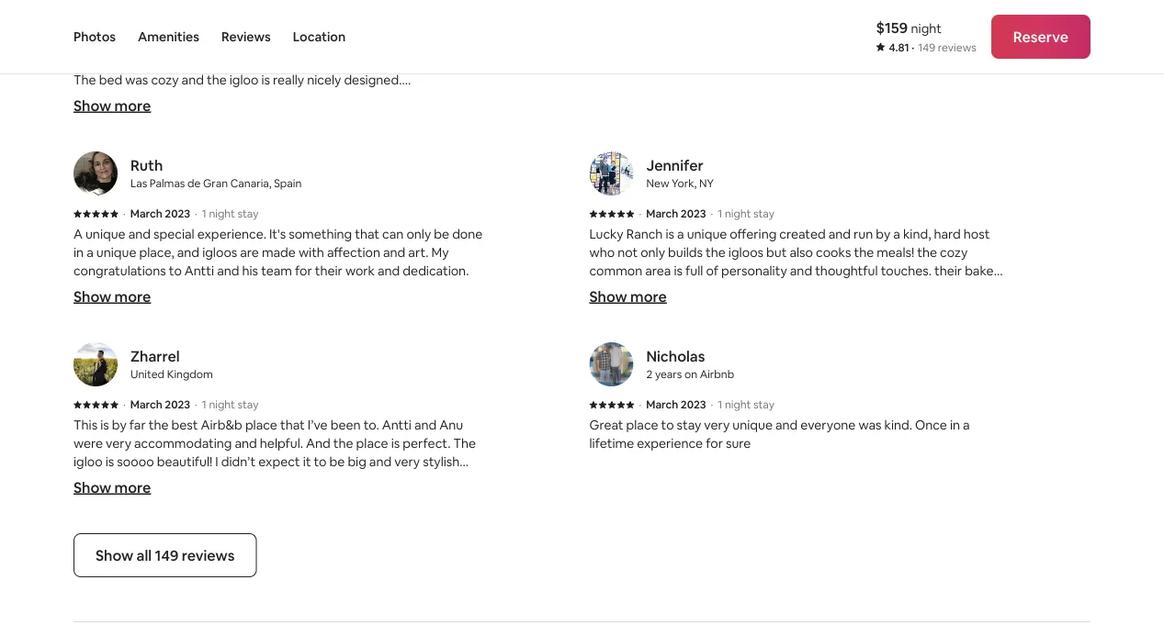 Task type: locate. For each thing, give the bounding box(es) containing it.
are inside lucky ranch is a unique offering created and run by a kind, hard host who not only builds the igloos but also cooks the meals! the cozy common area is full of personality and thoughtful touches. their baked goods for sale in the afternoon are delicious and highly recommended. especially the item that looks like a strawberry roll - it tastes like angel food cake! this is my first time in an environment that felt like an upscale hostel, and i really enjoyed it! it was easy going, comfortable, clean and everyone was so kind and helpful!
[[773, 281, 792, 298]]

2 you from the left
[[437, 509, 459, 526]]

only
[[406, 226, 431, 243], [640, 245, 665, 261]]

our inside this is by far the best airb&b place that i've been to. antti and anu were very accommodating and helpful. and the place is perfect. the igloo is soooo beautiful! i didn't expect it to be big and very stylish inside. we are also lucky enough to see the northern lights just outside our igloos. overall, this place is a perfect 10! it's one of the best experiences i ever had. you should definitely book their place. you will love it.
[[73, 491, 93, 507]]

the
[[228, 53, 248, 70], [207, 72, 227, 88], [431, 90, 451, 107], [706, 245, 726, 261], [854, 245, 874, 261], [917, 245, 937, 261], [689, 281, 709, 298], [650, 300, 670, 316], [149, 417, 169, 434], [333, 436, 353, 452], [304, 472, 324, 489], [391, 491, 411, 507]]

thanks
[[255, 145, 297, 162]]

arrival.
[[148, 127, 186, 144]]

igloo up inside.
[[73, 454, 103, 471]]

should
[[236, 509, 275, 526]]

2 vertical spatial show more
[[73, 478, 151, 497]]

1 vertical spatial reviews
[[182, 546, 235, 565]]

1 for ruth
[[202, 207, 207, 221]]

night up the offering
[[725, 207, 751, 221]]

it's
[[269, 226, 286, 243]]

0 horizontal spatial igloos
[[202, 245, 237, 261]]

march for ruth
[[130, 207, 162, 221]]

unique inside lucky ranch is a unique offering created and run by a kind, hard host who not only builds the igloos but also cooks the meals! the cozy common area is full of personality and thoughtful touches. their baked goods for sale in the afternoon are delicious and highly recommended. especially the item that looks like a strawberry roll - it tastes like angel food cake! this is my first time in an environment that felt like an upscale hostel, and i really enjoyed it! it was easy going, comfortable, clean and everyone was so kind and helpful!
[[687, 226, 727, 243]]

it
[[892, 300, 900, 316], [718, 355, 726, 371], [303, 454, 311, 471]]

1 vertical spatial experience
[[637, 436, 703, 452]]

· march 2023 · 1 night stay for zharrel
[[123, 398, 259, 412]]

0 horizontal spatial best
[[171, 417, 198, 434]]

baked
[[965, 263, 1002, 279]]

show down common on the right top of page
[[589, 287, 627, 306]]

1 vertical spatial his
[[242, 263, 258, 279]]

full
[[685, 263, 703, 279]]

1 horizontal spatial really
[[620, 355, 651, 371]]

2 vertical spatial the
[[453, 436, 476, 452]]

show more button down congratulations
[[73, 287, 151, 306]]

to left use
[[325, 53, 338, 70]]

1 horizontal spatial their
[[369, 509, 397, 526]]

night inside $159 night
[[911, 20, 942, 36]]

antti right 'to.'
[[382, 417, 412, 434]]

an
[[424, 109, 438, 125], [718, 336, 732, 353], [886, 336, 900, 353]]

strawberry
[[796, 300, 861, 316]]

· march 2023 · 1 night stay down ny at the top of page
[[639, 207, 774, 221]]

the up "igloo
[[431, 90, 451, 107]]

2 horizontal spatial the
[[453, 436, 476, 452]]

and
[[306, 436, 330, 452]]

1 vertical spatial 149
[[155, 546, 179, 565]]

0 horizontal spatial were
[[73, 436, 103, 452]]

1 horizontal spatial were
[[204, 90, 234, 107]]

like down recommended.
[[942, 300, 962, 316]]

ruth image
[[73, 152, 118, 196], [73, 152, 118, 196]]

1 vertical spatial anu
[[439, 417, 463, 434]]

for left sale
[[630, 281, 647, 298]]

149 inside button
[[155, 546, 179, 565]]

clean
[[904, 355, 935, 371]]

sleeping up water
[[397, 35, 447, 52]]

everyone inside lucky ranch is a unique offering created and run by a kind, hard host who not only builds the igloos but also cooks the meals! the cozy common area is full of personality and thoughtful touches. their baked goods for sale in the afternoon are delicious and highly recommended. especially the item that looks like a strawberry roll - it tastes like angel food cake! this is my first time in an environment that felt like an upscale hostel, and i really enjoyed it! it was easy going, comfortable, clean and everyone was so kind and helpful!
[[589, 373, 644, 390]]

their down with
[[315, 263, 343, 279]]

show all 149 reviews button
[[73, 534, 257, 578]]

a
[[73, 226, 83, 243]]

their inside lucky ranch is a unique offering created and run by a kind, hard host who not only builds the igloos but also cooks the meals! the cozy common area is full of personality and thoughtful touches. their baked goods for sale in the afternoon are delicious and highly recommended. especially the item that looks like a strawberry roll - it tastes like angel food cake! this is my first time in an environment that felt like an upscale hostel, and i really enjoyed it! it was easy going, comfortable, clean and everyone was so kind and helpful!
[[934, 263, 962, 279]]

1 horizontal spatial sleeping
[[397, 35, 447, 52]]

0 horizontal spatial his
[[131, 90, 147, 107]]

helpful.
[[260, 436, 303, 452]]

the up stylish
[[453, 436, 476, 452]]

list containing show more
[[66, 0, 1098, 544]]

congratulations
[[73, 263, 166, 279]]

to inside antti and his wife anu were very open and friendly hosts and the food was totally delicious! we also spontaneously got dinner and an "igloo shot" on our arrival. an absolute recommendation! thanks to antti and anu!
[[300, 145, 313, 162]]

show more down common on the right top of page
[[589, 287, 667, 306]]

is up 'open'
[[261, 72, 270, 88]]

show all 149 reviews
[[96, 546, 235, 565]]

0 vertical spatial of
[[706, 263, 718, 279]]

for left sure
[[706, 436, 723, 452]]

1 vertical spatial by
[[112, 417, 127, 434]]

night for jennifer
[[725, 207, 751, 221]]

2023 down kind
[[681, 398, 706, 412]]

1 vertical spatial food
[[589, 318, 618, 335]]

1 vertical spatial were
[[73, 436, 103, 452]]

sure
[[726, 436, 751, 452]]

1 vertical spatial really
[[620, 355, 651, 371]]

personality
[[721, 263, 787, 279]]

we
[[157, 53, 174, 70]]

was up shot" on the left top of page
[[73, 109, 96, 125]]

march
[[130, 16, 162, 30], [130, 207, 162, 221], [646, 207, 678, 221], [130, 398, 162, 412], [646, 398, 678, 412]]

reviews
[[938, 40, 976, 55], [182, 546, 235, 565]]

0 horizontal spatial it
[[303, 454, 311, 471]]

1 horizontal spatial it
[[718, 355, 726, 371]]

very up soooo
[[106, 436, 131, 452]]

stay for jennifer
[[753, 207, 774, 221]]

igloos inside a unique and special experience. it's something that can only be done in a unique place, and igloos are made with affection and art. my congratulations to antti and his team for their work and dedication. show more
[[202, 245, 237, 261]]

2 vertical spatial for
[[706, 436, 723, 452]]

by inside this is by far the best airb&b place that i've been to. antti and anu were very accommodating and helpful. and the place is perfect. the igloo is soooo beautiful! i didn't expect it to be big and very stylish inside. we are also lucky enough to see the northern lights just outside our igloos. overall, this place is a perfect 10! it's one of the best experiences i ever had. you should definitely book their place. you will love it.
[[112, 417, 127, 434]]

stay up it was great experience sleeping in a real snowiglu! the sleeping bags are warm and we also had the opportunity to use hot water bottles. the bed was cozy and the igloo is really nicely designed.
[[238, 16, 259, 30]]

show for it was great experience sleeping in a real snowiglu! the sleeping bags are warm and we also had the opportunity to use hot water bottles. the bed was cozy and the igloo is really nicely designed.
[[73, 96, 111, 115]]

1 horizontal spatial cozy
[[940, 245, 968, 261]]

hard
[[934, 226, 961, 243]]

0 horizontal spatial experience
[[145, 35, 211, 52]]

1 vertical spatial everyone
[[801, 417, 856, 434]]

0 horizontal spatial cozy
[[151, 72, 179, 88]]

1 vertical spatial for
[[630, 281, 647, 298]]

show up shot" on the left top of page
[[73, 96, 111, 115]]

item
[[673, 300, 700, 316]]

0 horizontal spatial everyone
[[589, 373, 644, 390]]

place.
[[400, 509, 435, 526]]

i left didn't
[[215, 454, 218, 471]]

· march 2023 · 1 night stay down kingdom
[[123, 398, 259, 412]]

·
[[912, 40, 914, 55], [123, 207, 126, 221], [195, 207, 197, 221], [639, 207, 642, 221], [711, 207, 713, 221], [123, 398, 126, 412], [195, 398, 197, 412], [639, 398, 642, 412], [711, 398, 713, 412]]

0 vertical spatial the
[[372, 35, 394, 52]]

are down experience. at left top
[[240, 245, 259, 261]]

night up airb&b
[[209, 398, 235, 412]]

0 horizontal spatial reviews
[[182, 546, 235, 565]]

was
[[85, 35, 108, 52], [125, 72, 148, 88], [73, 109, 96, 125], [729, 355, 752, 371], [647, 373, 670, 390], [858, 417, 881, 434]]

"igloo
[[441, 109, 475, 125]]

the down sale
[[650, 300, 670, 316]]

kingdom
[[167, 368, 213, 382]]

0 vertical spatial 149
[[918, 40, 935, 55]]

1 horizontal spatial 149
[[918, 40, 935, 55]]

all
[[137, 546, 152, 565]]

stay inside the great place to stay very unique and everyone was kind. once in a lifetime experience for sure
[[677, 417, 701, 434]]

food inside lucky ranch is a unique offering created and run by a kind, hard host who not only builds the igloos but also cooks the meals! the cozy common area is full of personality and thoughtful touches. their baked goods for sale in the afternoon are delicious and highly recommended. especially the item that looks like a strawberry roll - it tastes like angel food cake! this is my first time in an environment that felt like an upscale hostel, and i really enjoyed it! it was easy going, comfortable, clean and everyone was so kind and helpful!
[[589, 318, 618, 335]]

10!
[[312, 491, 328, 507]]

food
[[454, 90, 482, 107], [589, 318, 618, 335]]

their inside a unique and special experience. it's something that can only be done in a unique place, and igloos are made with affection and art. my congratulations to antti and his team for their work and dedication. show more
[[315, 263, 343, 279]]

2023 up special
[[165, 207, 190, 221]]

on left "it!"
[[684, 368, 697, 382]]

0 horizontal spatial only
[[406, 226, 431, 243]]

anu right wife
[[178, 90, 202, 107]]

wife
[[150, 90, 175, 107]]

delicious
[[795, 281, 847, 298]]

march down so
[[646, 398, 678, 412]]

149 right all
[[155, 546, 179, 565]]

0 vertical spatial reviews
[[938, 40, 976, 55]]

1 horizontal spatial reviews
[[938, 40, 976, 55]]

environment
[[735, 336, 810, 353]]

ny
[[699, 177, 714, 191]]

northern
[[327, 472, 379, 489]]

night for zharrel
[[209, 398, 235, 412]]

0 horizontal spatial of
[[376, 491, 389, 507]]

1 sleeping from the left
[[214, 35, 264, 52]]

stay up airb&b
[[238, 398, 259, 412]]

by inside lucky ranch is a unique offering created and run by a kind, hard host who not only builds the igloos but also cooks the meals! the cozy common area is full of personality and thoughtful touches. their baked goods for sale in the afternoon are delicious and highly recommended. especially the item that looks like a strawberry roll - it tastes like angel food cake! this is my first time in an environment that felt like an upscale hostel, and i really enjoyed it! it was easy going, comfortable, clean and everyone was so kind and helpful!
[[876, 226, 890, 243]]

1 horizontal spatial only
[[640, 245, 665, 261]]

to down place,
[[169, 263, 182, 279]]

in
[[266, 35, 277, 52], [73, 245, 84, 261], [676, 281, 686, 298], [705, 336, 715, 353], [950, 417, 960, 434]]

definitely
[[278, 509, 333, 526]]

that inside this is by far the best airb&b place that i've been to. antti and anu were very accommodating and helpful. and the place is perfect. the igloo is soooo beautiful! i didn't expect it to be big and very stylish inside. we are also lucky enough to see the northern lights just outside our igloos. overall, this place is a perfect 10! it's one of the best experiences i ever had. you should definitely book their place. you will love it.
[[280, 417, 305, 434]]

de
[[187, 177, 201, 191]]

0 horizontal spatial anu
[[178, 90, 202, 107]]

and down special
[[177, 245, 199, 261]]

created
[[779, 226, 826, 243]]

got
[[335, 109, 355, 125]]

of right one
[[376, 491, 389, 507]]

like
[[764, 300, 783, 316], [942, 300, 962, 316], [863, 336, 883, 353]]

warm
[[95, 53, 129, 70]]

for inside a unique and special experience. it's something that can only be done in a unique place, and igloos are made with affection and art. my congratulations to antti and his team for their work and dedication. show more
[[295, 263, 312, 279]]

0 vertical spatial igloo
[[229, 72, 259, 88]]

1 horizontal spatial our
[[125, 127, 145, 144]]

sleeping down "1 night stay"
[[214, 35, 264, 52]]

was inside the great place to stay very unique and everyone was kind. once in a lifetime experience for sure
[[858, 417, 881, 434]]

are inside a unique and special experience. it's something that can only be done in a unique place, and igloos are made with affection and art. my congratulations to antti and his team for their work and dedication. show more
[[240, 245, 259, 261]]

best up accommodating
[[171, 417, 198, 434]]

night up 4.81 · 149 reviews at top
[[911, 20, 942, 36]]

our up absolute
[[125, 127, 145, 144]]

a inside the great place to stay very unique and everyone was kind. once in a lifetime experience for sure
[[963, 417, 970, 434]]

0 horizontal spatial their
[[315, 263, 343, 279]]

1 vertical spatial on
[[684, 368, 697, 382]]

jennifer image
[[589, 152, 633, 196], [589, 152, 633, 196]]

a up congratulations
[[87, 245, 93, 261]]

more inside a unique and special experience. it's something that can only be done in a unique place, and igloos are made with affection and art. my congratulations to antti and his team for their work and dedication. show more
[[114, 287, 151, 306]]

0 vertical spatial only
[[406, 226, 431, 243]]

open
[[265, 90, 296, 107]]

area
[[645, 263, 671, 279]]

nicholas
[[646, 347, 705, 366]]

1 vertical spatial our
[[73, 491, 93, 507]]

is up should
[[243, 491, 252, 507]]

is left far
[[100, 417, 109, 434]]

4.81
[[889, 40, 909, 55]]

a left real
[[279, 35, 286, 52]]

0 vertical spatial i
[[215, 454, 218, 471]]

this left 'my'
[[589, 336, 613, 353]]

0 vertical spatial best
[[171, 417, 198, 434]]

and down experience. at left top
[[217, 263, 239, 279]]

show up experiences
[[73, 478, 111, 497]]

0 vertical spatial our
[[125, 127, 145, 144]]

the down kind,
[[917, 245, 937, 261]]

cozy inside it was great experience sleeping in a real snowiglu! the sleeping bags are warm and we also had the opportunity to use hot water bottles. the bed was cozy and the igloo is really nicely designed.
[[151, 72, 179, 88]]

also inside this is by far the best airb&b place that i've been to. antti and anu were very accommodating and helpful. and the place is perfect. the igloo is soooo beautiful! i didn't expect it to be big and very stylish inside. we are also lucky enough to see the northern lights just outside our igloos. overall, this place is a perfect 10! it's one of the best experiences i ever had. you should definitely book their place. you will love it.
[[158, 472, 181, 489]]

an inside antti and his wife anu were very open and friendly hosts and the food was totally delicious! we also spontaneously got dinner and an "igloo shot" on our arrival. an absolute recommendation! thanks to antti and anu!
[[424, 109, 438, 125]]

0 vertical spatial show more
[[73, 96, 151, 115]]

1 vertical spatial the
[[73, 72, 96, 88]]

march for jennifer
[[646, 207, 678, 221]]

0 horizontal spatial this
[[73, 417, 98, 434]]

1 vertical spatial i
[[148, 509, 151, 526]]

place down 'to.'
[[356, 436, 388, 452]]

0 vertical spatial this
[[589, 336, 613, 353]]

also down created
[[790, 245, 813, 261]]

not
[[617, 245, 638, 261]]

be inside a unique and special experience. it's something that can only be done in a unique place, and igloos are made with affection and art. my congratulations to antti and his team for their work and dedication. show more
[[434, 226, 449, 243]]

experience inside it was great experience sleeping in a real snowiglu! the sleeping bags are warm and we also had the opportunity to use hot water bottles. the bed was cozy and the igloo is really nicely designed.
[[145, 35, 211, 52]]

2023 for nicholas
[[681, 398, 706, 412]]

stay
[[238, 16, 259, 30], [238, 207, 259, 221], [753, 207, 774, 221], [238, 398, 259, 412], [753, 398, 774, 412], [677, 417, 701, 434]]

ever
[[154, 509, 180, 526]]

also inside it was great experience sleeping in a real snowiglu! the sleeping bags are warm and we also had the opportunity to use hot water bottles. the bed was cozy and the igloo is really nicely designed.
[[177, 53, 200, 70]]

1 vertical spatial cozy
[[940, 245, 968, 261]]

of
[[706, 263, 718, 279], [376, 491, 389, 507]]

0 vertical spatial experience
[[145, 35, 211, 52]]

really inside it was great experience sleeping in a real snowiglu! the sleeping bags are warm and we also had the opportunity to use hot water bottles. the bed was cozy and the igloo is really nicely designed.
[[273, 72, 304, 88]]

nicholas 2 years on airbnb
[[646, 347, 734, 382]]

their down one
[[369, 509, 397, 526]]

angel
[[964, 300, 997, 316]]

on down totally
[[107, 127, 122, 144]]

0 horizontal spatial 149
[[155, 546, 179, 565]]

and down had
[[182, 72, 204, 88]]

0 vertical spatial we
[[197, 109, 216, 125]]

very inside antti and his wife anu were very open and friendly hosts and the food was totally delicious! we also spontaneously got dinner and an "igloo shot" on our arrival. an absolute recommendation! thanks to antti and anu!
[[237, 90, 262, 107]]

1 horizontal spatial for
[[630, 281, 647, 298]]

0 vertical spatial on
[[107, 127, 122, 144]]

one
[[351, 491, 373, 507]]

2 horizontal spatial for
[[706, 436, 723, 452]]

and left i
[[589, 355, 612, 371]]

affection
[[327, 245, 380, 261]]

2023 for zharrel
[[165, 398, 190, 412]]

march for nicholas
[[646, 398, 678, 412]]

show down congratulations
[[73, 287, 111, 306]]

more
[[114, 96, 151, 115], [114, 287, 151, 306], [630, 287, 667, 306], [114, 478, 151, 497]]

1 vertical spatial best
[[414, 491, 441, 507]]

far
[[129, 417, 146, 434]]

0 horizontal spatial igloo
[[73, 454, 103, 471]]

1 vertical spatial be
[[329, 454, 345, 471]]

1 vertical spatial show more
[[589, 287, 667, 306]]

perfect
[[265, 491, 310, 507]]

we up igloos. at bottom
[[114, 472, 133, 489]]

march up great in the left top of the page
[[130, 16, 162, 30]]

lights
[[382, 472, 414, 489]]

so
[[673, 373, 687, 390]]

really
[[273, 72, 304, 88], [620, 355, 651, 371]]

reviews inside show all 149 reviews button
[[182, 546, 235, 565]]

1 for zharrel
[[202, 398, 207, 412]]

only inside a unique and special experience. it's something that can only be done in a unique place, and igloos are made with affection and art. my congratulations to antti and his team for their work and dedication. show more
[[406, 226, 431, 243]]

stay for zharrel
[[238, 398, 259, 412]]

beautiful!
[[157, 454, 212, 471]]

0 vertical spatial his
[[131, 90, 147, 107]]

the right had
[[228, 53, 248, 70]]

love
[[73, 528, 98, 544]]

night up had
[[209, 16, 235, 30]]

anu inside antti and his wife anu were very open and friendly hosts and the food was totally delicious! we also spontaneously got dinner and an "igloo shot" on our arrival. an absolute recommendation! thanks to antti and anu!
[[178, 90, 202, 107]]

night up experience. at left top
[[209, 207, 235, 221]]

more down soooo
[[114, 478, 151, 497]]

you left will
[[437, 509, 459, 526]]

work
[[345, 263, 375, 279]]

zharrel image
[[73, 343, 118, 387]]

list
[[66, 0, 1098, 544]]

1 horizontal spatial experience
[[637, 436, 703, 452]]

bags
[[449, 35, 478, 52]]

unique inside the great place to stay very unique and everyone was kind. once in a lifetime experience for sure
[[733, 417, 773, 434]]

only up art.
[[406, 226, 431, 243]]

been
[[330, 417, 361, 434]]

149 for all
[[155, 546, 179, 565]]

2023 for jennifer
[[681, 207, 706, 221]]

their inside this is by far the best airb&b place that i've been to. antti and anu were very accommodating and helpful. and the place is perfect. the igloo is soooo beautiful! i didn't expect it to be big and very stylish inside. we are also lucky enough to see the northern lights just outside our igloos. overall, this place is a perfect 10! it's one of the best experiences i ever had. you should definitely book their place. you will love it.
[[369, 509, 397, 526]]

also inside lucky ranch is a unique offering created and run by a kind, hard host who not only builds the igloos but also cooks the meals! the cozy common area is full of personality and thoughtful touches. their baked goods for sale in the afternoon are delicious and highly recommended. especially the item that looks like a strawberry roll - it tastes like angel food cake! this is my first time in an environment that felt like an upscale hostel, and i really enjoyed it! it was easy going, comfortable, clean and everyone was so kind and helpful!
[[790, 245, 813, 261]]

0 horizontal spatial the
[[73, 72, 96, 88]]

this left far
[[73, 417, 98, 434]]

stay for ruth
[[238, 207, 259, 221]]

0 vertical spatial by
[[876, 226, 890, 243]]

$159 night
[[876, 18, 942, 37]]

1 horizontal spatial igloo
[[229, 72, 259, 88]]

1 horizontal spatial igloos
[[728, 245, 763, 261]]

0 horizontal spatial really
[[273, 72, 304, 88]]

1 horizontal spatial his
[[242, 263, 258, 279]]

show for lucky ranch is a unique offering created and run by a kind, hard host who not only builds the igloos but also cooks the meals! the cozy common area is full of personality and thoughtful touches. their baked goods for sale in the afternoon are delicious and highly recommended. especially the item that looks like a strawberry roll - it tastes like angel food cake!
[[589, 287, 627, 306]]

1 igloos from the left
[[202, 245, 237, 261]]

was left kind.
[[858, 417, 881, 434]]

show more button down bed
[[73, 96, 151, 115]]

2 vertical spatial it
[[303, 454, 311, 471]]

reviews down had.
[[182, 546, 235, 565]]

our down inside.
[[73, 491, 93, 507]]

be left big
[[329, 454, 345, 471]]

to down and in the bottom left of the page
[[314, 454, 327, 471]]

very inside the great place to stay very unique and everyone was kind. once in a lifetime experience for sure
[[704, 417, 730, 434]]

0 horizontal spatial you
[[211, 509, 233, 526]]

in up item
[[676, 281, 686, 298]]

2023
[[165, 16, 190, 30], [165, 207, 190, 221], [681, 207, 706, 221], [165, 398, 190, 412], [681, 398, 706, 412]]

1 horizontal spatial everyone
[[801, 417, 856, 434]]

igloo inside this is by far the best airb&b place that i've been to. antti and anu were very accommodating and helpful. and the place is perfect. the igloo is soooo beautiful! i didn't expect it to be big and very stylish inside. we are also lucky enough to see the northern lights just outside our igloos. overall, this place is a perfect 10! it's one of the best experiences i ever had. you should definitely book their place. you will love it.
[[73, 454, 103, 471]]

and down "can"
[[383, 245, 405, 261]]

were inside this is by far the best airb&b place that i've been to. antti and anu were very accommodating and helpful. and the place is perfect. the igloo is soooo beautiful! i didn't expect it to be big and very stylish inside. we are also lucky enough to see the northern lights just outside our igloos. overall, this place is a perfect 10! it's one of the best experiences i ever had. you should definitely book their place. you will love it.
[[73, 436, 103, 452]]

amenities button
[[138, 0, 199, 73]]

it down and in the bottom left of the page
[[303, 454, 311, 471]]

were down had
[[204, 90, 234, 107]]

reviews button
[[221, 0, 271, 73]]

igloos inside lucky ranch is a unique offering created and run by a kind, hard host who not only builds the igloos but also cooks the meals! the cozy common area is full of personality and thoughtful touches. their baked goods for sale in the afternoon are delicious and highly recommended. especially the item that looks like a strawberry roll - it tastes like angel food cake! this is my first time in an environment that felt like an upscale hostel, and i really enjoyed it! it was easy going, comfortable, clean and everyone was so kind and helpful!
[[728, 245, 763, 261]]

the inside this is by far the best airb&b place that i've been to. antti and anu were very accommodating and helpful. and the place is perfect. the igloo is soooo beautiful! i didn't expect it to be big and very stylish inside. we are also lucky enough to see the northern lights just outside our igloos. overall, this place is a perfect 10! it's one of the best experiences i ever had. you should definitely book their place. you will love it.
[[453, 436, 476, 452]]

food up "igloo
[[454, 90, 482, 107]]

1 horizontal spatial best
[[414, 491, 441, 507]]

run
[[854, 226, 873, 243]]

bed
[[99, 72, 122, 88]]

0 vertical spatial really
[[273, 72, 304, 88]]

by right the run
[[876, 226, 890, 243]]

i
[[215, 454, 218, 471], [148, 509, 151, 526]]

also inside antti and his wife anu were very open and friendly hosts and the food was totally delicious! we also spontaneously got dinner and an "igloo shot" on our arrival. an absolute recommendation! thanks to antti and anu!
[[219, 109, 243, 125]]

igloos.
[[96, 491, 134, 507]]

0 horizontal spatial like
[[764, 300, 783, 316]]

really down the "opportunity"
[[273, 72, 304, 88]]

igloo down reviews
[[229, 72, 259, 88]]

experience inside the great place to stay very unique and everyone was kind. once in a lifetime experience for sure
[[637, 436, 703, 452]]

0 vertical spatial for
[[295, 263, 312, 279]]

1 for jennifer
[[718, 207, 722, 221]]

149
[[918, 40, 935, 55], [155, 546, 179, 565]]

a inside this is by far the best airb&b place that i've been to. antti and anu were very accommodating and helpful. and the place is perfect. the igloo is soooo beautiful! i didn't expect it to be big and very stylish inside. we are also lucky enough to see the northern lights just outside our igloos. overall, this place is a perfect 10! it's one of the best experiences i ever had. you should definitely book their place. you will love it.
[[255, 491, 262, 507]]

· march 2023 · 1 night stay for ruth
[[123, 207, 259, 221]]

1 horizontal spatial anu
[[439, 417, 463, 434]]

antti down special
[[185, 263, 214, 279]]

0 vertical spatial everyone
[[589, 373, 644, 390]]

more down area
[[630, 287, 667, 306]]

more down congratulations
[[114, 287, 151, 306]]

0 vertical spatial food
[[454, 90, 482, 107]]

a unique and special experience. it's something that can only be done in a unique place, and igloos are made with affection and art. my congratulations to antti and his team for their work and dedication. show more
[[73, 226, 483, 306]]

to.
[[363, 417, 379, 434]]

be
[[434, 226, 449, 243], [329, 454, 345, 471]]

0 horizontal spatial sleeping
[[214, 35, 264, 52]]

0 vertical spatial be
[[434, 226, 449, 243]]

stay down the helpful!
[[753, 398, 774, 412]]

highly
[[875, 281, 910, 298]]

1 horizontal spatial i
[[215, 454, 218, 471]]

cozy down "we"
[[151, 72, 179, 88]]

everyone down i
[[589, 373, 644, 390]]

1 horizontal spatial we
[[197, 109, 216, 125]]

especially
[[589, 300, 647, 316]]

2 igloos from the left
[[728, 245, 763, 261]]

1 horizontal spatial the
[[372, 35, 394, 52]]

1 vertical spatial only
[[640, 245, 665, 261]]

really inside lucky ranch is a unique offering created and run by a kind, hard host who not only builds the igloos but also cooks the meals! the cozy common area is full of personality and thoughtful touches. their baked goods for sale in the afternoon are delicious and highly recommended. especially the item that looks like a strawberry roll - it tastes like angel food cake! this is my first time in an environment that felt like an upscale hostel, and i really enjoyed it! it was easy going, comfortable, clean and everyone was so kind and helpful!
[[620, 355, 651, 371]]

1 horizontal spatial this
[[589, 336, 613, 353]]

0 horizontal spatial we
[[114, 472, 133, 489]]

igloos down the offering
[[728, 245, 763, 261]]

helpful!
[[743, 373, 786, 390]]

in inside the great place to stay very unique and everyone was kind. once in a lifetime experience for sure
[[950, 417, 960, 434]]

reviews for show all 149 reviews
[[182, 546, 235, 565]]

more down bed
[[114, 96, 151, 115]]

1 horizontal spatial you
[[437, 509, 459, 526]]

0 horizontal spatial by
[[112, 417, 127, 434]]

0 horizontal spatial an
[[424, 109, 438, 125]]

2 sleeping from the left
[[397, 35, 447, 52]]

1 horizontal spatial of
[[706, 263, 718, 279]]

2023 for ruth
[[165, 207, 190, 221]]

very
[[237, 90, 262, 107], [704, 417, 730, 434], [106, 436, 131, 452], [394, 454, 420, 471]]



Task type: describe. For each thing, give the bounding box(es) containing it.
a left 'strawberry'
[[786, 300, 793, 316]]

is left 'my'
[[616, 336, 625, 353]]

and left "we"
[[131, 53, 154, 70]]

and right hosts
[[406, 90, 429, 107]]

and up roll
[[850, 281, 872, 298]]

the down the run
[[854, 245, 874, 261]]

place inside the great place to stay very unique and everyone was kind. once in a lifetime experience for sure
[[626, 417, 658, 434]]

unique up congratulations
[[96, 245, 136, 261]]

zharrel image
[[73, 343, 118, 387]]

the down had
[[207, 72, 227, 88]]

in inside a unique and special experience. it's something that can only be done in a unique place, and igloos are made with affection and art. my congratulations to antti and his team for their work and dedication. show more
[[73, 245, 84, 261]]

delicious!
[[139, 109, 194, 125]]

and up totally
[[106, 90, 128, 107]]

1 you from the left
[[211, 509, 233, 526]]

only inside lucky ranch is a unique offering created and run by a kind, hard host who not only builds the igloos but also cooks the meals! the cozy common area is full of personality and thoughtful touches. their baked goods for sale in the afternoon are delicious and highly recommended. especially the item that looks like a strawberry roll - it tastes like angel food cake! this is my first time in an environment that felt like an upscale hostel, and i really enjoyed it! it was easy going, comfortable, clean and everyone was so kind and helpful!
[[640, 245, 665, 261]]

zharrel
[[130, 347, 180, 366]]

kind.
[[884, 417, 912, 434]]

-
[[884, 300, 889, 316]]

149 for ·
[[918, 40, 935, 55]]

it!
[[704, 355, 715, 371]]

1 vertical spatial it
[[718, 355, 726, 371]]

antti inside this is by far the best airb&b place that i've been to. antti and anu were very accommodating and helpful. and the place is perfect. the igloo is soooo beautiful! i didn't expect it to be big and very stylish inside. we are also lucky enough to see the northern lights just outside our igloos. overall, this place is a perfect 10! it's one of the best experiences i ever had. you should definitely book their place. you will love it.
[[382, 417, 412, 434]]

march for zharrel
[[130, 398, 162, 412]]

the right far
[[149, 417, 169, 434]]

use
[[341, 53, 361, 70]]

and up the delicious
[[790, 263, 812, 279]]

thoughtful
[[815, 263, 878, 279]]

reviews
[[221, 28, 271, 45]]

are inside it was great experience sleeping in a real snowiglu! the sleeping bags are warm and we also had the opportunity to use hot water bottles. the bed was cozy and the igloo is really nicely designed.
[[73, 53, 92, 70]]

place down 'enough' at the bottom of page
[[208, 491, 241, 507]]

canaria,
[[230, 177, 272, 191]]

and inside the great place to stay very unique and everyone was kind. once in a lifetime experience for sure
[[775, 417, 798, 434]]

and right kind
[[717, 373, 740, 390]]

recommendation!
[[147, 145, 252, 162]]

that right item
[[702, 300, 727, 316]]

and up perfect.
[[414, 417, 437, 434]]

spain
[[274, 177, 302, 191]]

antti inside a unique and special experience. it's something that can only be done in a unique place, and igloos are made with affection and art. my congratulations to antti and his team for their work and dedication. show more
[[185, 263, 214, 279]]

perfect.
[[403, 436, 451, 452]]

a inside it was great experience sleeping in a real snowiglu! the sleeping bags are warm and we also had the opportunity to use hot water bottles. the bed was cozy and the igloo is really nicely designed.
[[279, 35, 286, 52]]

touches.
[[881, 263, 932, 279]]

night for nicholas
[[725, 398, 751, 412]]

looks
[[730, 300, 761, 316]]

and left anu!
[[348, 145, 371, 162]]

shot"
[[73, 127, 104, 144]]

had
[[203, 53, 225, 70]]

was right bed
[[125, 72, 148, 88]]

with
[[298, 245, 324, 261]]

show more button for zharrel
[[73, 478, 151, 497]]

it
[[73, 35, 82, 52]]

book
[[336, 509, 366, 526]]

was left easy
[[729, 355, 752, 371]]

dinner
[[358, 109, 396, 125]]

was right it
[[85, 35, 108, 52]]

cake!
[[620, 318, 651, 335]]

more for it was great experience sleeping in a real snowiglu! the sleeping bags are warm and we also had the opportunity to use hot water bottles. the bed was cozy and the igloo is really nicely designed.
[[114, 96, 151, 115]]

that inside a unique and special experience. it's something that can only be done in a unique place, and igloos are made with affection and art. my congratulations to antti and his team for their work and dedication. show more
[[355, 226, 379, 243]]

and right big
[[369, 454, 392, 471]]

common
[[589, 263, 642, 279]]

can
[[382, 226, 404, 243]]

york,
[[672, 177, 697, 191]]

photos
[[73, 28, 116, 45]]

was left so
[[647, 373, 670, 390]]

special
[[153, 226, 194, 243]]

and down hostel,
[[938, 355, 960, 371]]

airbnb
[[700, 368, 734, 382]]

water
[[387, 53, 421, 70]]

the inside antti and his wife anu were very open and friendly hosts and the food was totally delicious! we also spontaneously got dinner and an "igloo shot" on our arrival. an absolute recommendation! thanks to antti and anu!
[[431, 90, 451, 107]]

and up cooks
[[828, 226, 851, 243]]

didn't
[[221, 454, 256, 471]]

the for this is by far the best airb&b place that i've been to. antti and anu were very accommodating and helpful. and the place is perfect. the igloo is soooo beautiful! i didn't expect it to be big and very stylish inside. we are also lucky enough to see the northern lights just outside our igloos. overall, this place is a perfect 10! it's one of the best experiences i ever had. you should definitely book their place. you will love it.
[[453, 436, 476, 452]]

show more button for ruth
[[73, 287, 151, 306]]

an
[[73, 145, 90, 162]]

stay for nicholas
[[753, 398, 774, 412]]

dedication.
[[403, 263, 469, 279]]

his inside antti and his wife anu were very open and friendly hosts and the food was totally delicious! we also spontaneously got dinner and an "igloo shot" on our arrival. an absolute recommendation! thanks to antti and anu!
[[131, 90, 147, 107]]

in inside it was great experience sleeping in a real snowiglu! the sleeping bags are warm and we also had the opportunity to use hot water bottles. the bed was cozy and the igloo is really nicely designed.
[[266, 35, 277, 52]]

more for this is by far the best airb&b place that i've been to. antti and anu were very accommodating and helpful. and the place is perfect. the igloo is soooo beautiful! i didn't expect it to be big and very stylish inside. we are also lucky enough to see the northern lights just outside our igloos. overall, this place is a perfect 10! it's one of the best experiences i ever had. you should definitely book their place. you will love it.
[[114, 478, 151, 497]]

nicholas image
[[589, 343, 633, 387]]

reviews for 4.81 · 149 reviews
[[938, 40, 976, 55]]

show more button for jennifer
[[589, 287, 667, 306]]

offering
[[730, 226, 777, 243]]

night for ruth
[[209, 207, 235, 221]]

show inside button
[[96, 546, 133, 565]]

a inside a unique and special experience. it's something that can only be done in a unique place, and igloos are made with affection and art. my congratulations to antti and his team for their work and dedication. show more
[[87, 245, 93, 261]]

it inside this is by far the best airb&b place that i've been to. antti and anu were very accommodating and helpful. and the place is perfect. the igloo is soooo beautiful! i didn't expect it to be big and very stylish inside. we are also lucky enough to see the northern lights just outside our igloos. overall, this place is a perfect 10! it's one of the best experiences i ever had. you should definitely book their place. you will love it.
[[303, 454, 311, 471]]

1 horizontal spatial like
[[863, 336, 883, 353]]

recommended.
[[913, 281, 1004, 298]]

easy
[[755, 355, 782, 371]]

this
[[184, 491, 206, 507]]

antti down got
[[316, 145, 345, 162]]

and down nicely
[[298, 90, 321, 107]]

kind
[[690, 373, 715, 390]]

this inside this is by far the best airb&b place that i've been to. antti and anu were very accommodating and helpful. and the place is perfect. the igloo is soooo beautiful! i didn't expect it to be big and very stylish inside. we are also lucky enough to see the northern lights just outside our igloos. overall, this place is a perfect 10! it's one of the best experiences i ever had. you should definitely book their place. you will love it.
[[73, 417, 98, 434]]

and right work
[[378, 263, 400, 279]]

great
[[110, 35, 142, 52]]

location
[[293, 28, 346, 45]]

2
[[646, 368, 653, 382]]

be inside this is by far the best airb&b place that i've been to. antti and anu were very accommodating and helpful. and the place is perfect. the igloo is soooo beautiful! i didn't expect it to be big and very stylish inside. we are also lucky enough to see the northern lights just outside our igloos. overall, this place is a perfect 10! it's one of the best experiences i ever had. you should definitely book their place. you will love it.
[[329, 454, 345, 471]]

for inside the great place to stay very unique and everyone was kind. once in a lifetime experience for sure
[[706, 436, 723, 452]]

to left see
[[265, 472, 278, 489]]

the up 10!
[[304, 472, 324, 489]]

a up meals!
[[893, 226, 900, 243]]

anu inside this is by far the best airb&b place that i've been to. antti and anu were very accommodating and helpful. and the place is perfect. the igloo is soooo beautiful! i didn't expect it to be big and very stylish inside. we are also lucky enough to see the northern lights just outside our igloos. overall, this place is a perfect 10! it's one of the best experiences i ever had. you should definitely book their place. you will love it.
[[439, 417, 463, 434]]

inside.
[[73, 472, 111, 489]]

is inside it was great experience sleeping in a real snowiglu! the sleeping bags are warm and we also had the opportunity to use hot water bottles. the bed was cozy and the igloo is really nicely designed.
[[261, 72, 270, 88]]

is up "builds"
[[666, 226, 674, 243]]

and up place,
[[128, 226, 151, 243]]

0 vertical spatial it
[[892, 300, 900, 316]]

hosts
[[371, 90, 403, 107]]

antti and his wife anu were very open and friendly hosts and the food was totally delicious! we also spontaneously got dinner and an "igloo shot" on our arrival. an absolute recommendation! thanks to antti and anu!
[[73, 90, 482, 162]]

hostel,
[[951, 336, 990, 353]]

and down hosts
[[399, 109, 421, 125]]

jennifer new york, ny
[[646, 156, 714, 191]]

show more for zharrel
[[73, 478, 151, 497]]

2 horizontal spatial like
[[942, 300, 962, 316]]

show more for jennifer
[[589, 287, 667, 306]]

for inside lucky ranch is a unique offering created and run by a kind, hard host who not only builds the igloos but also cooks the meals! the cozy common area is full of personality and thoughtful touches. their baked goods for sale in the afternoon are delicious and highly recommended. especially the item that looks like a strawberry roll - it tastes like angel food cake! this is my first time in an environment that felt like an upscale hostel, and i really enjoyed it! it was easy going, comfortable, clean and everyone was so kind and helpful!
[[630, 281, 647, 298]]

1 horizontal spatial an
[[718, 336, 732, 353]]

is up inside.
[[105, 454, 114, 471]]

in up "it!"
[[705, 336, 715, 353]]

of inside this is by far the best airb&b place that i've been to. antti and anu were very accommodating and helpful. and the place is perfect. the igloo is soooo beautiful! i didn't expect it to be big and very stylish inside. we are also lucky enough to see the northern lights just outside our igloos. overall, this place is a perfect 10! it's one of the best experiences i ever had. you should definitely book their place. you will love it.
[[376, 491, 389, 507]]

to inside it was great experience sleeping in a real snowiglu! the sleeping bags are warm and we also had the opportunity to use hot water bottles. the bed was cozy and the igloo is really nicely designed.
[[325, 53, 338, 70]]

palmas
[[150, 177, 185, 191]]

show for this is by far the best airb&b place that i've been to. antti and anu were very accommodating and helpful. and the place is perfect. the igloo is soooo beautiful! i didn't expect it to be big and very stylish inside. we are also lucky enough to see the northern lights just outside our igloos. overall, this place is a perfect 10! it's one of the best experiences i ever had. you should definitely book their place. you will love it.
[[73, 478, 111, 497]]

my
[[431, 245, 449, 261]]

is left the full at the right top
[[674, 263, 683, 279]]

2 horizontal spatial an
[[886, 336, 900, 353]]

0 horizontal spatial i
[[148, 509, 151, 526]]

1 for nicholas
[[718, 398, 722, 412]]

who
[[589, 245, 615, 261]]

cozy inside lucky ranch is a unique offering created and run by a kind, hard host who not only builds the igloos but also cooks the meals! the cozy common area is full of personality and thoughtful touches. their baked goods for sale in the afternoon are delicious and highly recommended. especially the item that looks like a strawberry roll - it tastes like angel food cake! this is my first time in an environment that felt like an upscale hostel, and i really enjoyed it! it was easy going, comfortable, clean and everyone was so kind and helpful!
[[940, 245, 968, 261]]

very up 'lights'
[[394, 454, 420, 471]]

stylish
[[423, 454, 460, 471]]

to inside a unique and special experience. it's something that can only be done in a unique place, and igloos are made with affection and art. my congratulations to antti and his team for their work and dedication. show more
[[169, 263, 182, 279]]

his inside a unique and special experience. it's something that can only be done in a unique place, and igloos are made with affection and art. my congratulations to antti and his team for their work and dedication. show more
[[242, 263, 258, 279]]

were inside antti and his wife anu were very open and friendly hosts and the food was totally delicious! we also spontaneously got dinner and an "igloo shot" on our arrival. an absolute recommendation! thanks to antti and anu!
[[204, 90, 234, 107]]

lifetime
[[589, 436, 634, 452]]

are inside this is by far the best airb&b place that i've been to. antti and anu were very accommodating and helpful. and the place is perfect. the igloo is soooo beautiful! i didn't expect it to be big and very stylish inside. we are also lucky enough to see the northern lights just outside our igloos. overall, this place is a perfect 10! it's one of the best experiences i ever had. you should definitely book their place. you will love it.
[[136, 472, 155, 489]]

the down the full at the right top
[[689, 281, 709, 298]]

the down been
[[333, 436, 353, 452]]

everyone inside the great place to stay very unique and everyone was kind. once in a lifetime experience for sure
[[801, 417, 856, 434]]

reserve button
[[991, 15, 1091, 59]]

nicholas image
[[589, 343, 633, 387]]

meals!
[[877, 245, 914, 261]]

our inside antti and his wife anu were very open and friendly hosts and the food was totally delicious! we also spontaneously got dinner and an "igloo shot" on our arrival. an absolute recommendation! thanks to antti and anu!
[[125, 127, 145, 144]]

soooo
[[117, 454, 154, 471]]

years
[[655, 368, 682, 382]]

$159
[[876, 18, 908, 37]]

photos button
[[73, 0, 116, 73]]

antti down bed
[[73, 90, 103, 107]]

the down 'lights'
[[391, 491, 411, 507]]

opportunity
[[251, 53, 322, 70]]

the for it was great experience sleeping in a real snowiglu! the sleeping bags are warm and we also had the opportunity to use hot water bottles. the bed was cozy and the igloo is really nicely designed.
[[73, 72, 96, 88]]

enough
[[217, 472, 262, 489]]

but
[[766, 245, 787, 261]]

of inside lucky ranch is a unique offering created and run by a kind, hard host who not only builds the igloos but also cooks the meals! the cozy common area is full of personality and thoughtful touches. their baked goods for sale in the afternoon are delicious and highly recommended. especially the item that looks like a strawberry roll - it tastes like angel food cake! this is my first time in an environment that felt like an upscale hostel, and i really enjoyed it! it was easy going, comfortable, clean and everyone was so kind and helpful!
[[706, 263, 718, 279]]

amenities
[[138, 28, 199, 45]]

great
[[589, 417, 623, 434]]

builds
[[668, 245, 703, 261]]

is left perfect.
[[391, 436, 400, 452]]

we inside this is by far the best airb&b place that i've been to. antti and anu were very accommodating and helpful. and the place is perfect. the igloo is soooo beautiful! i didn't expect it to be big and very stylish inside. we are also lucky enough to see the northern lights just outside our igloos. overall, this place is a perfect 10! it's one of the best experiences i ever had. you should definitely book their place. you will love it.
[[114, 472, 133, 489]]

see
[[281, 472, 302, 489]]

done
[[452, 226, 483, 243]]

outside
[[441, 472, 486, 489]]

ruth
[[130, 156, 163, 175]]

and up didn't
[[235, 436, 257, 452]]

igloo inside it was great experience sleeping in a real snowiglu! the sleeping bags are warm and we also had the opportunity to use hot water bottles. the bed was cozy and the igloo is really nicely designed.
[[229, 72, 259, 88]]

real
[[289, 35, 311, 52]]

experiences
[[73, 509, 146, 526]]

· march 2023 · 1 night stay for nicholas
[[639, 398, 774, 412]]

show inside a unique and special experience. it's something that can only be done in a unique place, and igloos are made with affection and art. my congratulations to antti and his team for their work and dedication. show more
[[73, 287, 111, 306]]

unique right a
[[85, 226, 125, 243]]

food inside antti and his wife anu were very open and friendly hosts and the food was totally delicious! we also spontaneously got dinner and an "igloo shot" on our arrival. an absolute recommendation! thanks to antti and anu!
[[454, 90, 482, 107]]

that left felt
[[813, 336, 838, 353]]

designed.
[[344, 72, 402, 88]]

great place to stay very unique and everyone was kind. once in a lifetime experience for sure
[[589, 417, 970, 452]]

spontaneously
[[246, 109, 332, 125]]

big
[[348, 454, 366, 471]]

anu!
[[373, 145, 400, 162]]

more for lucky ranch is a unique offering created and run by a kind, hard host who not only builds the igloos but also cooks the meals! the cozy common area is full of personality and thoughtful touches. their baked goods for sale in the afternoon are delicious and highly recommended. especially the item that looks like a strawberry roll - it tastes like angel food cake!
[[630, 287, 667, 306]]

i've
[[308, 417, 328, 434]]

on inside nicholas 2 years on airbnb
[[684, 368, 697, 382]]

a up "builds"
[[677, 226, 684, 243]]

hot
[[364, 53, 384, 70]]

to inside the great place to stay very unique and everyone was kind. once in a lifetime experience for sure
[[661, 417, 674, 434]]

this inside lucky ranch is a unique offering created and run by a kind, hard host who not only builds the igloos but also cooks the meals! the cozy common area is full of personality and thoughtful touches. their baked goods for sale in the afternoon are delicious and highly recommended. especially the item that looks like a strawberry roll - it tastes like angel food cake! this is my first time in an environment that felt like an upscale hostel, and i really enjoyed it! it was easy going, comfortable, clean and everyone was so kind and helpful!
[[589, 336, 613, 353]]

on inside antti and his wife anu were very open and friendly hosts and the food was totally delicious! we also spontaneously got dinner and an "igloo shot" on our arrival. an absolute recommendation! thanks to antti and anu!
[[107, 127, 122, 144]]

the right "builds"
[[706, 245, 726, 261]]

place up helpful.
[[245, 417, 277, 434]]

snowiglu!
[[314, 35, 369, 52]]

4.81 · 149 reviews
[[889, 40, 976, 55]]

we inside antti and his wife anu were very open and friendly hosts and the food was totally delicious! we also spontaneously got dinner and an "igloo shot" on our arrival. an absolute recommendation! thanks to antti and anu!
[[197, 109, 216, 125]]

had.
[[183, 509, 208, 526]]

made
[[262, 245, 296, 261]]

· march 2023 · 1 night stay for jennifer
[[639, 207, 774, 221]]

overall,
[[137, 491, 181, 507]]

was inside antti and his wife anu were very open and friendly hosts and the food was totally delicious! we also spontaneously got dinner and an "igloo shot" on our arrival. an absolute recommendation! thanks to antti and anu!
[[73, 109, 96, 125]]

las
[[130, 177, 147, 191]]

cooks
[[816, 245, 851, 261]]

enjoyed
[[654, 355, 701, 371]]

2023 up "we"
[[165, 16, 190, 30]]

felt
[[841, 336, 861, 353]]



Task type: vqa. For each thing, say whether or not it's contained in the screenshot.
bags
yes



